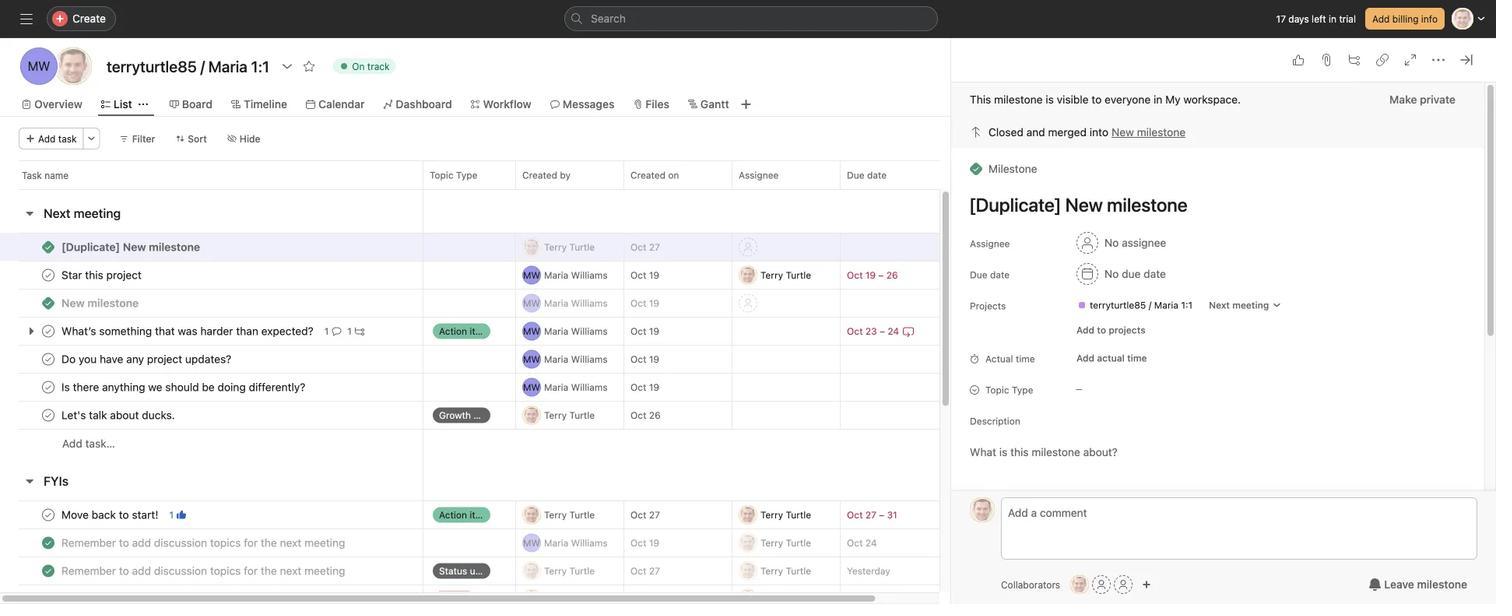 Task type: locate. For each thing, give the bounding box(es) containing it.
maria williams inside the creator for do you have any project updates? cell
[[544, 354, 608, 365]]

milestone for this
[[994, 93, 1043, 106]]

this
[[970, 93, 991, 106]]

board
[[182, 98, 213, 111]]

1 horizontal spatial tt button
[[1071, 575, 1089, 594]]

1 action from the top
[[439, 326, 467, 337]]

date
[[867, 170, 887, 181], [1144, 267, 1166, 280], [990, 269, 1010, 280]]

0 vertical spatial next meeting
[[44, 206, 121, 221]]

williams inside the creator for what's something that was harder than expected? cell
[[571, 326, 608, 337]]

0 vertical spatial due date
[[847, 170, 887, 181]]

creator for remember to add discussion topics for the next meeting cell
[[515, 529, 624, 557], [515, 557, 624, 586], [515, 585, 624, 604]]

1 horizontal spatial topic
[[986, 385, 1009, 396]]

milestone left is
[[994, 93, 1043, 106]]

williams inside creator for remember to add discussion topics for the next meeting cell
[[571, 538, 608, 549]]

0 likes. click to like this task image
[[1292, 54, 1305, 66]]

6 oct 19 from the top
[[631, 538, 660, 549]]

mw up creator for is there anything we should be doing differently? cell
[[523, 354, 540, 365]]

– inside header fyis tree grid
[[879, 510, 885, 521]]

31
[[887, 510, 898, 521]]

row
[[0, 160, 1006, 189], [19, 188, 987, 190], [0, 233, 1006, 262], [0, 261, 1006, 290], [0, 289, 1006, 318], [0, 317, 1006, 346], [0, 345, 1006, 374], [0, 373, 1006, 402], [0, 401, 1006, 430], [0, 501, 1006, 529], [0, 529, 1006, 557], [0, 557, 1006, 586], [0, 585, 1006, 604]]

0 horizontal spatial topic
[[430, 170, 454, 181]]

to right visible
[[1092, 93, 1102, 106]]

27 inside header next meeting tree grid
[[649, 242, 660, 253]]

williams inside creator for star this project cell
[[571, 270, 608, 281]]

1:1
[[1181, 300, 1193, 311]]

maria down the creator for new milestone cell
[[544, 326, 569, 337]]

topic type down actual time
[[986, 385, 1034, 396]]

1 vertical spatial remember to add discussion topics for the next meeting text field
[[58, 591, 350, 604]]

do you have any project updates? cell
[[0, 345, 424, 374]]

to left projects
[[1097, 325, 1106, 336]]

completed checkbox inside move back to start! cell
[[39, 506, 58, 524]]

2 vertical spatial –
[[879, 510, 885, 521]]

– up oct 23 – 24
[[879, 270, 884, 281]]

tt inside creator for [duplicate] new milestone cell
[[526, 242, 538, 253]]

completed image for star this project text box
[[39, 266, 58, 285]]

1 item from the top
[[470, 326, 489, 337]]

19 for new milestone cell
[[649, 298, 660, 309]]

assignee
[[1122, 236, 1167, 249]]

leave milestone
[[1385, 578, 1468, 591]]

0 vertical spatial assignee
[[739, 170, 779, 181]]

2 vertical spatial milestone
[[1418, 578, 1468, 591]]

more actions for this task image
[[1433, 54, 1445, 66]]

search
[[591, 12, 626, 25]]

mw inside the creator for what's something that was harder than expected? cell
[[523, 326, 540, 337]]

2 collapse task list for this section image from the top
[[23, 475, 36, 487]]

0 horizontal spatial due date
[[847, 170, 887, 181]]

1 horizontal spatial date
[[990, 269, 1010, 280]]

task
[[58, 133, 77, 144]]

mw up the creator for what's something that was harder than expected? cell on the bottom left of the page
[[523, 298, 540, 309]]

no left due
[[1105, 267, 1119, 280]]

Move back to start! text field
[[58, 507, 163, 523]]

5 maria williams from the top
[[544, 382, 608, 393]]

0 vertical spatial type
[[456, 170, 478, 181]]

2 williams from the top
[[571, 298, 608, 309]]

add for add actual time
[[1077, 353, 1095, 364]]

0 vertical spatial oct 27
[[631, 242, 660, 253]]

24 inside header next meeting tree grid
[[888, 326, 899, 337]]

meeting up [duplicate] new milestone text field
[[74, 206, 121, 221]]

1 action item button from the top
[[424, 317, 515, 345]]

gantt link
[[688, 96, 729, 113]]

terry
[[544, 242, 567, 253], [761, 270, 783, 281], [544, 410, 567, 421], [544, 510, 567, 521], [761, 510, 783, 521], [761, 538, 783, 549], [544, 566, 567, 577], [761, 566, 783, 577]]

[duplicate] new milestone cell
[[0, 233, 424, 262]]

row containing 1
[[0, 501, 1006, 529]]

maria inside creator for remember to add discussion topics for the next meeting cell
[[544, 538, 569, 549]]

remember to add discussion topics for the next meeting cell up remember to add discussion topics for the next meeting text box
[[0, 529, 424, 557]]

collapse task list for this section image
[[23, 207, 36, 220], [23, 475, 36, 487]]

completed checkbox inside what's something that was harder than expected? cell
[[39, 322, 58, 341]]

tt
[[66, 59, 81, 74], [526, 242, 538, 253], [742, 270, 754, 281], [526, 410, 538, 421], [977, 505, 989, 515], [526, 510, 538, 521], [742, 510, 754, 521], [742, 538, 754, 549], [526, 566, 538, 577], [742, 566, 754, 577], [1074, 579, 1086, 590]]

19 for remember to add discussion topics for the next meeting cell associated with mw
[[649, 538, 660, 549]]

next meeting right 1:1
[[1209, 300, 1269, 311]]

oct 27 down created on
[[631, 242, 660, 253]]

mw inside creator for star this project cell
[[523, 270, 540, 281]]

6 williams from the top
[[571, 538, 608, 549]]

remember to add discussion topics for the next meeting text field up remember to add discussion topics for the next meeting text box
[[58, 535, 350, 551]]

1 vertical spatial collapse task list for this section image
[[23, 475, 36, 487]]

row containing growth conversation
[[0, 401, 1006, 430]]

completed image for oct 19
[[39, 378, 58, 397]]

1 vertical spatial item
[[470, 510, 489, 521]]

1 action item from the top
[[439, 326, 489, 337]]

19 for star this project cell
[[649, 270, 660, 281]]

williams inside the creator for do you have any project updates? cell
[[571, 354, 608, 365]]

3 oct 27 from the top
[[631, 566, 660, 577]]

remember to add discussion topics for the next meeting cell
[[0, 529, 424, 557], [0, 557, 424, 586], [0, 585, 424, 604]]

milestone inside leave milestone button
[[1418, 578, 1468, 591]]

time right actual
[[1128, 353, 1147, 364]]

1 vertical spatial 24
[[866, 538, 877, 549]]

assignee up the projects
[[970, 238, 1010, 249]]

–
[[879, 270, 884, 281], [880, 326, 885, 337], [879, 510, 885, 521]]

2 remember to add discussion topics for the next meeting cell from the top
[[0, 557, 424, 586]]

maria williams for the creator for what's something that was harder than expected? cell on the bottom left of the page
[[544, 326, 608, 337]]

1 no from the top
[[1105, 236, 1119, 249]]

maria inside the creator for do you have any project updates? cell
[[544, 354, 569, 365]]

2 completed image from the top
[[39, 350, 58, 369]]

4 completed checkbox from the top
[[39, 506, 58, 524]]

no inside dropdown button
[[1105, 236, 1119, 249]]

1 vertical spatial in
[[1154, 93, 1163, 106]]

creator for do you have any project updates? cell
[[515, 345, 624, 374]]

Completed checkbox
[[39, 350, 58, 369], [39, 378, 58, 397], [39, 406, 58, 425], [39, 506, 58, 524], [39, 562, 58, 580]]

mw up the creator for do you have any project updates? cell
[[523, 326, 540, 337]]

add tab image
[[740, 98, 753, 111]]

next inside popup button
[[1209, 300, 1230, 311]]

dashboard
[[396, 98, 452, 111]]

completed milestone image
[[42, 297, 55, 309]]

private
[[1420, 93, 1456, 106]]

in right left
[[1329, 13, 1337, 24]]

everyone
[[1105, 93, 1151, 106]]

add up the add actual time dropdown button
[[1077, 325, 1095, 336]]

17 days left in trial
[[1277, 13, 1356, 24]]

None text field
[[103, 52, 273, 80]]

topic down 'actual'
[[986, 385, 1009, 396]]

1 vertical spatial 26
[[649, 410, 661, 421]]

completed image inside star this project cell
[[39, 266, 58, 285]]

0 horizontal spatial 24
[[866, 538, 877, 549]]

add inside add billing info button
[[1373, 13, 1390, 24]]

0 horizontal spatial milestone
[[994, 93, 1043, 106]]

maria williams down the creator for what's something that was harder than expected? cell on the bottom left of the page
[[544, 354, 608, 365]]

timeline link
[[231, 96, 287, 113]]

in left my
[[1154, 93, 1163, 106]]

new
[[1112, 126, 1134, 139]]

action item button
[[424, 317, 515, 345], [424, 501, 515, 529]]

2 no from the top
[[1105, 267, 1119, 280]]

1 horizontal spatial time
[[1128, 353, 1147, 364]]

collapse task list for this section image for next meeting
[[23, 207, 36, 220]]

topic type down the dashboard
[[430, 170, 478, 181]]

files link
[[633, 96, 670, 113]]

completed checkbox inside remember to add discussion topics for the next meeting cell
[[39, 562, 58, 580]]

2 completed checkbox from the top
[[39, 322, 58, 341]]

milestone right 'leave'
[[1418, 578, 1468, 591]]

milestone down my
[[1137, 126, 1186, 139]]

1 vertical spatial topic type
[[986, 385, 1034, 396]]

completed image
[[39, 266, 58, 285], [39, 350, 58, 369], [39, 534, 58, 552], [39, 562, 58, 580], [39, 590, 58, 604]]

2 horizontal spatial milestone
[[1418, 578, 1468, 591]]

1 vertical spatial assignee
[[970, 238, 1010, 249]]

1 horizontal spatial 24
[[888, 326, 899, 337]]

add billing info
[[1373, 13, 1438, 24]]

0 vertical spatial 26
[[887, 270, 898, 281]]

let's talk about ducks. cell
[[0, 401, 424, 430]]

0 horizontal spatial date
[[867, 170, 887, 181]]

1 completed image from the top
[[39, 266, 58, 285]]

meeting
[[74, 206, 121, 221], [1233, 300, 1269, 311]]

1 oct 27 from the top
[[631, 242, 660, 253]]

due date inside [duplicate] new milestone dialog
[[970, 269, 1010, 280]]

4 williams from the top
[[571, 354, 608, 365]]

add to starred image
[[303, 60, 315, 72]]

0 vertical spatial topic type
[[430, 170, 478, 181]]

1 horizontal spatial next meeting
[[1209, 300, 1269, 311]]

repeats image
[[887, 593, 899, 604]]

0 vertical spatial milestone
[[994, 93, 1043, 106]]

add task
[[38, 133, 77, 144]]

3 williams from the top
[[571, 326, 608, 337]]

maria inside creator for is there anything we should be doing differently? cell
[[544, 382, 569, 393]]

item inside header next meeting tree grid
[[470, 326, 489, 337]]

remember to add discussion topics for the next meeting cell down remember to add discussion topics for the next meeting text box
[[0, 585, 424, 604]]

2 created from the left
[[631, 170, 666, 181]]

maria up creator for let's talk about ducks. cell
[[544, 382, 569, 393]]

3 completed checkbox from the top
[[39, 534, 58, 552]]

action item inside header next meeting tree grid
[[439, 326, 489, 337]]

0 vertical spatial in
[[1329, 13, 1337, 24]]

star this project cell
[[0, 261, 424, 290]]

Completed checkbox
[[39, 266, 58, 285], [39, 322, 58, 341], [39, 534, 58, 552], [39, 590, 58, 604]]

5 completed image from the top
[[39, 590, 58, 604]]

new milestone link
[[1112, 124, 1186, 141]]

add left task
[[38, 133, 56, 144]]

next right 1:1
[[1209, 300, 1230, 311]]

assignee inside [duplicate] new milestone dialog
[[970, 238, 1010, 249]]

1 creator for remember to add discussion topics for the next meeting cell from the top
[[515, 529, 624, 557]]

19 inside header fyis tree grid
[[649, 538, 660, 549]]

action inside header next meeting tree grid
[[439, 326, 467, 337]]

3 completed checkbox from the top
[[39, 406, 58, 425]]

0 horizontal spatial created
[[522, 170, 557, 181]]

1 vertical spatial no
[[1105, 267, 1119, 280]]

what's something that was harder than expected? cell
[[0, 317, 424, 346]]

terryturtle85
[[1090, 300, 1146, 311]]

4 completed image from the top
[[39, 562, 58, 580]]

meeting right 1:1
[[1233, 300, 1269, 311]]

0 vertical spatial –
[[879, 270, 884, 281]]

action
[[439, 326, 467, 337], [439, 510, 467, 521]]

maria up the creator for what's something that was harder than expected? cell on the bottom left of the page
[[544, 298, 569, 309]]

[duplicate] new milestone dialog
[[951, 38, 1496, 604]]

1 remember to add discussion topics for the next meeting text field from the top
[[58, 535, 350, 551]]

mw down creator for [duplicate] new milestone cell on the top of the page
[[523, 270, 540, 281]]

time right 'actual'
[[1016, 353, 1035, 364]]

add
[[1373, 13, 1390, 24], [38, 133, 56, 144], [1077, 325, 1095, 336], [1077, 353, 1095, 364], [62, 437, 82, 450]]

creator for [duplicate] new milestone cell
[[515, 233, 624, 262]]

1 vertical spatial oct 27
[[631, 510, 660, 521]]

growth conversation button
[[424, 401, 530, 429]]

3 maria williams from the top
[[544, 326, 608, 337]]

What's something that was harder than expected? text field
[[58, 324, 318, 339]]

0 vertical spatial remember to add discussion topics for the next meeting text field
[[58, 535, 350, 551]]

williams for the creator for do you have any project updates? cell
[[571, 354, 608, 365]]

action item inside header fyis tree grid
[[439, 510, 489, 521]]

workflow link
[[471, 96, 532, 113]]

maria right "/"
[[1154, 300, 1179, 311]]

topic down the dashboard
[[430, 170, 454, 181]]

maria down creator for move back to start! cell
[[544, 538, 569, 549]]

0 horizontal spatial in
[[1154, 93, 1163, 106]]

completed image for do you have any project updates? 'text field'
[[39, 350, 58, 369]]

3 completed image from the top
[[39, 406, 58, 425]]

williams inside the creator for new milestone cell
[[571, 298, 608, 309]]

mw
[[28, 59, 50, 74], [523, 270, 540, 281], [523, 298, 540, 309], [523, 326, 540, 337], [523, 354, 540, 365], [523, 382, 540, 393], [523, 538, 540, 549]]

williams down creator for star this project cell
[[571, 298, 608, 309]]

maria for creator for star this project cell
[[544, 270, 569, 281]]

0 horizontal spatial next
[[44, 206, 71, 221]]

1 vertical spatial type
[[1012, 385, 1034, 396]]

0 vertical spatial collapse task list for this section image
[[23, 207, 36, 220]]

add task button
[[19, 128, 84, 149]]

0 vertical spatial 24
[[888, 326, 899, 337]]

3 completed image from the top
[[39, 534, 58, 552]]

0 vertical spatial item
[[470, 326, 489, 337]]

completed image inside let's talk about ducks. cell
[[39, 406, 58, 425]]

topic
[[430, 170, 454, 181], [986, 385, 1009, 396]]

add billing info button
[[1366, 8, 1445, 30]]

expand subtask list for the task what's something that was harder than expected? image
[[25, 325, 37, 338]]

action inside header fyis tree grid
[[439, 510, 467, 521]]

actual time
[[986, 353, 1035, 364]]

item inside header fyis tree grid
[[470, 510, 489, 521]]

mw inside the creator for do you have any project updates? cell
[[523, 354, 540, 365]]

4 completed checkbox from the top
[[39, 590, 58, 604]]

sort button
[[168, 128, 214, 149]]

workflow
[[483, 98, 532, 111]]

1 completed checkbox from the top
[[39, 266, 58, 285]]

completed image inside is there anything we should be doing differently? 'cell'
[[39, 378, 58, 397]]

created for created on
[[631, 170, 666, 181]]

williams down creator for move back to start! cell
[[571, 538, 608, 549]]

terry inside creator for let's talk about ducks. cell
[[544, 410, 567, 421]]

no left assignee
[[1105, 236, 1119, 249]]

maria williams up creator for let's talk about ducks. cell
[[544, 382, 608, 393]]

1 vertical spatial action item button
[[424, 501, 515, 529]]

maria inside the creator for what's something that was harder than expected? cell
[[544, 326, 569, 337]]

2 item from the top
[[470, 510, 489, 521]]

expand sidebar image
[[20, 12, 33, 25]]

completed checkbox for second remember to add discussion topics for the next meeting text field from the top of the header fyis tree grid
[[39, 590, 58, 604]]

maria for the creator for do you have any project updates? cell
[[544, 354, 569, 365]]

Completed milestone checkbox
[[42, 241, 55, 253]]

to inside button
[[1097, 325, 1106, 336]]

creator for remember to add discussion topics for the next meeting cell containing tt
[[515, 557, 624, 586]]

on
[[352, 61, 365, 72]]

terryturtle85 / maria 1:1
[[1090, 300, 1193, 311]]

next
[[44, 206, 71, 221], [1209, 300, 1230, 311]]

completed image for oct 26
[[39, 406, 58, 425]]

header fyis tree grid
[[0, 501, 1006, 604]]

3 creator for remember to add discussion topics for the next meeting cell from the top
[[515, 585, 624, 604]]

0 vertical spatial action item
[[439, 326, 489, 337]]

1 maria williams from the top
[[544, 270, 608, 281]]

2 action item from the top
[[439, 510, 489, 521]]

maria williams up the creator for new milestone cell
[[544, 270, 608, 281]]

next meeting inside popup button
[[1209, 300, 1269, 311]]

billing
[[1393, 13, 1419, 24]]

williams for creator for star this project cell
[[571, 270, 608, 281]]

26 inside row
[[649, 410, 661, 421]]

completed image
[[39, 322, 58, 341], [39, 378, 58, 397], [39, 406, 58, 425], [39, 506, 58, 524]]

no due date button
[[1070, 260, 1173, 288]]

maria williams for creator for is there anything we should be doing differently? cell
[[544, 382, 608, 393]]

completed image inside move back to start! cell
[[39, 506, 58, 524]]

no for no assignee
[[1105, 236, 1119, 249]]

Remember to add discussion topics for the next meeting text field
[[58, 535, 350, 551], [58, 591, 350, 604]]

workspace.
[[1184, 93, 1241, 106]]

terry turtle
[[544, 242, 595, 253], [761, 270, 811, 281], [544, 410, 595, 421], [544, 510, 595, 521], [761, 510, 811, 521], [761, 538, 811, 549], [544, 566, 595, 577], [761, 566, 811, 577]]

2 oct 19 from the top
[[631, 298, 660, 309]]

gantt
[[701, 98, 729, 111]]

topic inside [duplicate] new milestone dialog
[[986, 385, 1009, 396]]

1 vertical spatial action
[[439, 510, 467, 521]]

add inside add task… button
[[62, 437, 82, 450]]

maria up creator for is there anything we should be doing differently? cell
[[544, 354, 569, 365]]

1 horizontal spatial milestone
[[1137, 126, 1186, 139]]

1 vertical spatial meeting
[[1233, 300, 1269, 311]]

maria inside the creator for new milestone cell
[[544, 298, 569, 309]]

0 horizontal spatial due
[[847, 170, 865, 181]]

created left by
[[522, 170, 557, 181]]

closed and merged into new milestone
[[989, 126, 1186, 139]]

0 vertical spatial tt button
[[970, 498, 995, 522]]

oct 27 right creator for move back to start! cell
[[631, 510, 660, 521]]

2 creator for remember to add discussion topics for the next meeting cell from the top
[[515, 557, 624, 586]]

collapse task list for this section image left fyis
[[23, 475, 36, 487]]

turtle inside creator for move back to start! cell
[[570, 510, 595, 521]]

1 vertical spatial next
[[1209, 300, 1230, 311]]

19
[[649, 270, 660, 281], [866, 270, 876, 281], [649, 298, 660, 309], [649, 326, 660, 337], [649, 354, 660, 365], [649, 382, 660, 393], [649, 538, 660, 549]]

1 horizontal spatial due date
[[970, 269, 1010, 280]]

Task Name text field
[[959, 187, 1466, 223]]

no inside "dropdown button"
[[1105, 267, 1119, 280]]

williams inside creator for is there anything we should be doing differently? cell
[[571, 382, 608, 393]]

add left billing
[[1373, 13, 1390, 24]]

created
[[522, 170, 557, 181], [631, 170, 666, 181]]

1 vertical spatial topic
[[986, 385, 1009, 396]]

completed image inside do you have any project updates? cell
[[39, 350, 58, 369]]

mw for the creator for do you have any project updates? cell
[[523, 354, 540, 365]]

1 vertical spatial due date
[[970, 269, 1010, 280]]

terry inside creator for [duplicate] new milestone cell
[[544, 242, 567, 253]]

0 horizontal spatial topic type
[[430, 170, 478, 181]]

terry turtle inside creator for remember to add discussion topics for the next meeting cell
[[544, 566, 595, 577]]

main content inside [duplicate] new milestone dialog
[[951, 83, 1485, 604]]

turtle inside creator for remember to add discussion topics for the next meeting cell
[[570, 566, 595, 577]]

6 maria williams from the top
[[544, 538, 608, 549]]

maria williams inside creator for star this project cell
[[544, 270, 608, 281]]

completed checkbox for growth conversation
[[39, 406, 58, 425]]

completed checkbox inside is there anything we should be doing differently? 'cell'
[[39, 378, 58, 397]]

tt button
[[970, 498, 995, 522], [1071, 575, 1089, 594]]

Completed milestone checkbox
[[42, 297, 55, 309]]

0 vertical spatial no
[[1105, 236, 1119, 249]]

– left 31
[[879, 510, 885, 521]]

1 horizontal spatial topic type
[[986, 385, 1034, 396]]

fyis button
[[44, 467, 69, 495]]

[Duplicate] New milestone text field
[[58, 239, 205, 255]]

1 horizontal spatial assignee
[[970, 238, 1010, 249]]

created left on
[[631, 170, 666, 181]]

1 completed checkbox from the top
[[39, 350, 58, 369]]

2 horizontal spatial date
[[1144, 267, 1166, 280]]

completed checkbox inside star this project cell
[[39, 266, 58, 285]]

completed checkbox inside let's talk about ducks. cell
[[39, 406, 58, 425]]

next meeting
[[44, 206, 121, 221], [1209, 300, 1269, 311]]

next inside button
[[44, 206, 71, 221]]

2 action from the top
[[439, 510, 467, 521]]

1 horizontal spatial next
[[1209, 300, 1230, 311]]

– for 26
[[879, 270, 884, 281]]

collapse task list for this section image down task
[[23, 207, 36, 220]]

5 oct 19 from the top
[[631, 382, 660, 393]]

24 down oct 27 – 31
[[866, 538, 877, 549]]

5 completed checkbox from the top
[[39, 562, 58, 580]]

maria for creator for is there anything we should be doing differently? cell
[[544, 382, 569, 393]]

0 vertical spatial next
[[44, 206, 71, 221]]

maria inside creator for star this project cell
[[544, 270, 569, 281]]

make
[[1390, 93, 1417, 106]]

completed checkbox for star this project text box
[[39, 266, 58, 285]]

maria williams up the creator for do you have any project updates? cell
[[544, 326, 608, 337]]

0 vertical spatial action
[[439, 326, 467, 337]]

1 vertical spatial next meeting
[[1209, 300, 1269, 311]]

2 maria williams from the top
[[544, 298, 608, 309]]

24 left repeats image
[[888, 326, 899, 337]]

mw up 'conversation'
[[523, 382, 540, 393]]

creator for remember to add discussion topics for the next meeting cell containing mw
[[515, 529, 624, 557]]

add left actual
[[1077, 353, 1095, 364]]

add inside add to projects button
[[1077, 325, 1095, 336]]

add inside add task button
[[38, 133, 56, 144]]

overview
[[34, 98, 82, 111]]

type
[[456, 170, 478, 181], [1012, 385, 1034, 396]]

due
[[847, 170, 865, 181], [970, 269, 988, 280]]

Is there anything we should be doing differently? text field
[[58, 380, 310, 395]]

1 vertical spatial action item
[[439, 510, 489, 521]]

williams up the creator for do you have any project updates? cell
[[571, 326, 608, 337]]

1 horizontal spatial due
[[970, 269, 988, 280]]

completed checkbox for action item
[[39, 506, 58, 524]]

0 vertical spatial meeting
[[74, 206, 121, 221]]

maria williams down creator for move back to start! cell
[[544, 538, 608, 549]]

trial
[[1340, 13, 1356, 24]]

creator for star this project cell
[[515, 261, 624, 290]]

maria up the creator for new milestone cell
[[544, 270, 569, 281]]

remember to add discussion topics for the next meeting cell down move back to start! cell
[[0, 557, 424, 586]]

oct 23 – 24
[[847, 326, 899, 337]]

2 completed image from the top
[[39, 378, 58, 397]]

date inside row
[[867, 170, 887, 181]]

row containing status update
[[0, 557, 1006, 586]]

next meeting down name
[[44, 206, 121, 221]]

maria williams inside the creator for new milestone cell
[[544, 298, 608, 309]]

maria williams down creator for star this project cell
[[544, 298, 608, 309]]

4 completed image from the top
[[39, 506, 58, 524]]

leave
[[1385, 578, 1415, 591]]

Let's talk about ducks. text field
[[58, 408, 180, 423]]

projects
[[970, 301, 1006, 311]]

2 remember to add discussion topics for the next meeting text field from the top
[[58, 591, 350, 604]]

1 vertical spatial to
[[1097, 325, 1106, 336]]

time
[[1128, 353, 1147, 364], [1016, 353, 1035, 364]]

19 for is there anything we should be doing differently? 'cell'
[[649, 382, 660, 393]]

2 oct 27 from the top
[[631, 510, 660, 521]]

action item button inside header next meeting tree grid
[[424, 317, 515, 345]]

completed milestone image
[[42, 241, 55, 253]]

williams up the creator for new milestone cell
[[571, 270, 608, 281]]

2 completed checkbox from the top
[[39, 378, 58, 397]]

1 created from the left
[[522, 170, 557, 181]]

2 vertical spatial oct 27
[[631, 566, 660, 577]]

add or remove collaborators image
[[1142, 580, 1152, 589]]

1 vertical spatial due
[[970, 269, 988, 280]]

creator for what's something that was harder than expected? cell
[[515, 317, 624, 346]]

type inside [duplicate] new milestone dialog
[[1012, 385, 1034, 396]]

1
[[169, 510, 174, 521]]

5 williams from the top
[[571, 382, 608, 393]]

milestone
[[994, 93, 1043, 106], [1137, 126, 1186, 139], [1418, 578, 1468, 591]]

1 horizontal spatial created
[[631, 170, 666, 181]]

mw inside the creator for new milestone cell
[[523, 298, 540, 309]]

24
[[888, 326, 899, 337], [866, 538, 877, 549]]

completed image for second remember to add discussion topics for the next meeting text field from the top of the header fyis tree grid
[[39, 590, 58, 604]]

next up completed milestone image
[[44, 206, 71, 221]]

header next meeting tree grid
[[0, 233, 1006, 458]]

mw down creator for move back to start! cell
[[523, 538, 540, 549]]

yesterday
[[847, 566, 891, 577]]

0 horizontal spatial assignee
[[739, 170, 779, 181]]

0 horizontal spatial meeting
[[74, 206, 121, 221]]

main content
[[951, 83, 1485, 604]]

0 vertical spatial action item button
[[424, 317, 515, 345]]

main content containing this milestone is visible to everyone in my workspace.
[[951, 83, 1485, 604]]

remember to add discussion topics for the next meeting text field down remember to add discussion topics for the next meeting text box
[[58, 591, 350, 604]]

1 horizontal spatial meeting
[[1233, 300, 1269, 311]]

add task…
[[62, 437, 115, 450]]

oct 19
[[631, 270, 660, 281], [631, 298, 660, 309], [631, 326, 660, 337], [631, 354, 660, 365], [631, 382, 660, 393], [631, 538, 660, 549]]

projects
[[1109, 325, 1146, 336]]

task name
[[22, 170, 69, 181]]

meeting inside button
[[74, 206, 121, 221]]

mw inside creator for is there anything we should be doing differently? cell
[[523, 382, 540, 393]]

williams down the creator for what's something that was harder than expected? cell on the bottom left of the page
[[571, 354, 608, 365]]

4 maria williams from the top
[[544, 354, 608, 365]]

1 horizontal spatial type
[[1012, 385, 1034, 396]]

assignee down add tab icon
[[739, 170, 779, 181]]

1 vertical spatial –
[[880, 326, 885, 337]]

0 vertical spatial due
[[847, 170, 865, 181]]

oct 19 for the creator for do you have any project updates? cell
[[631, 354, 660, 365]]

1 oct 19 from the top
[[631, 270, 660, 281]]

task
[[22, 170, 42, 181]]

0 horizontal spatial 26
[[649, 410, 661, 421]]

add left task…
[[62, 437, 82, 450]]

1 remember to add discussion topics for the next meeting cell from the top
[[0, 529, 424, 557]]

– right 23 on the bottom right of page
[[880, 326, 885, 337]]

milestone for leave
[[1418, 578, 1468, 591]]

row containing task name
[[0, 160, 1006, 189]]

williams up creator for let's talk about ducks. cell
[[571, 382, 608, 393]]

maria williams inside creator for is there anything we should be doing differently? cell
[[544, 382, 608, 393]]

hide
[[240, 133, 261, 144]]

oct 27 up creation date for remember to add discussion topics for the next meeting cell
[[631, 566, 660, 577]]

4 oct 19 from the top
[[631, 354, 660, 365]]

turtle inside creator for let's talk about ducks. cell
[[570, 410, 595, 421]]

oct 19 for creator for is there anything we should be doing differently? cell
[[631, 382, 660, 393]]

maria williams inside the creator for what's something that was harder than expected? cell
[[544, 326, 608, 337]]

to
[[1092, 93, 1102, 106], [1097, 325, 1106, 336]]

23
[[866, 326, 877, 337]]

add inside the add actual time dropdown button
[[1077, 353, 1095, 364]]

1 williams from the top
[[571, 270, 608, 281]]

1 collapse task list for this section image from the top
[[23, 207, 36, 220]]



Task type: vqa. For each thing, say whether or not it's contained in the screenshot.
Completed image within Let's talk about ducks. cell
yes



Task type: describe. For each thing, give the bounding box(es) containing it.
actual
[[1097, 353, 1125, 364]]

status update
[[439, 566, 501, 577]]

oct 27 for action item
[[631, 510, 660, 521]]

due inside [duplicate] new milestone dialog
[[970, 269, 988, 280]]

mw up overview link
[[28, 59, 50, 74]]

hide button
[[220, 128, 268, 149]]

creator for is there anything we should be doing differently? cell
[[515, 373, 624, 402]]

full screen image
[[1405, 54, 1417, 66]]

date inside "dropdown button"
[[1144, 267, 1166, 280]]

17
[[1277, 13, 1286, 24]]

maria williams for the creator for do you have any project updates? cell
[[544, 354, 608, 365]]

messages link
[[550, 96, 615, 113]]

milestone
[[989, 162, 1038, 175]]

terry turtle inside creator for let's talk about ducks. cell
[[544, 410, 595, 421]]

no assignee
[[1105, 236, 1167, 249]]

tt inside creator for move back to start! cell
[[526, 510, 538, 521]]

0 horizontal spatial time
[[1016, 353, 1035, 364]]

mw inside header fyis tree grid
[[523, 538, 540, 549]]

action item for second action item dropdown button from the top
[[439, 510, 489, 521]]

Do you have any project updates? text field
[[58, 352, 236, 367]]

Remember to add discussion topics for the next meeting text field
[[58, 563, 350, 579]]

due
[[1122, 267, 1141, 280]]

created on
[[631, 170, 679, 181]]

add subtask image
[[1349, 54, 1361, 66]]

27 for creator for [duplicate] new milestone cell on the top of the page
[[649, 242, 660, 253]]

Star this project text field
[[58, 267, 146, 283]]

add for add billing info
[[1373, 13, 1390, 24]]

move back to start! cell
[[0, 501, 424, 529]]

leave milestone button
[[1359, 571, 1478, 599]]

creator for move back to start! cell
[[515, 501, 624, 529]]

oct 19 inside header fyis tree grid
[[631, 538, 660, 549]]

0 vertical spatial topic
[[430, 170, 454, 181]]

row containing action item
[[0, 317, 1006, 346]]

add actual time
[[1077, 353, 1147, 364]]

closed
[[989, 126, 1024, 139]]

overview link
[[22, 96, 82, 113]]

– for 31
[[879, 510, 885, 521]]

show options image
[[281, 60, 294, 72]]

completed image for 2nd remember to add discussion topics for the next meeting text field from the bottom of the header fyis tree grid
[[39, 534, 58, 552]]

visible
[[1057, 93, 1089, 106]]

created for created by
[[522, 170, 557, 181]]

list
[[114, 98, 132, 111]]

completed image for remember to add discussion topics for the next meeting text box
[[39, 562, 58, 580]]

maria for the creator for new milestone cell
[[544, 298, 569, 309]]

next meeting button
[[44, 199, 121, 227]]

this milestone is visible to everyone in my workspace.
[[970, 93, 1241, 106]]

no for no due date
[[1105, 267, 1119, 280]]

completed checkbox for 2nd remember to add discussion topics for the next meeting text field from the bottom of the header fyis tree grid
[[39, 534, 58, 552]]

is
[[1046, 93, 1054, 106]]

is there anything we should be doing differently? cell
[[0, 373, 424, 402]]

on
[[668, 170, 679, 181]]

terry turtle inside creator for move back to start! cell
[[544, 510, 595, 521]]

—
[[1076, 385, 1083, 394]]

turtle inside creator for [duplicate] new milestone cell
[[570, 242, 595, 253]]

filter
[[132, 133, 155, 144]]

actual
[[986, 353, 1013, 364]]

new milestone cell
[[0, 289, 424, 318]]

terryturtle85 / maria 1:1 link
[[1071, 297, 1199, 313]]

oct 27 for status update
[[631, 566, 660, 577]]

27 for creator for move back to start! cell
[[649, 510, 660, 521]]

meeting inside popup button
[[1233, 300, 1269, 311]]

williams for creator for is there anything we should be doing differently? cell
[[571, 382, 608, 393]]

williams for creator for remember to add discussion topics for the next meeting cell containing mw
[[571, 538, 608, 549]]

tab actions image
[[138, 100, 148, 109]]

mw for the creator for new milestone cell
[[523, 298, 540, 309]]

oct 19 for the creator for new milestone cell
[[631, 298, 660, 309]]

on track button
[[326, 55, 403, 77]]

into
[[1090, 126, 1109, 139]]

oct 27 – 31
[[847, 510, 898, 521]]

1 horizontal spatial in
[[1329, 13, 1337, 24]]

completed image for oct 27
[[39, 506, 58, 524]]

add task… row
[[0, 429, 1006, 458]]

conversation
[[474, 410, 530, 421]]

creation date for remember to add discussion topics for the next meeting cell
[[624, 585, 733, 604]]

williams for the creator for what's something that was harder than expected? cell on the bottom left of the page
[[571, 326, 608, 337]]

action item for action item dropdown button inside header next meeting tree grid
[[439, 326, 489, 337]]

in inside [duplicate] new milestone dialog
[[1154, 93, 1163, 106]]

my
[[1166, 93, 1181, 106]]

oct 19 for creator for star this project cell
[[631, 270, 660, 281]]

0 horizontal spatial tt button
[[970, 498, 995, 522]]

1 subtask image
[[355, 327, 364, 336]]

1 vertical spatial milestone
[[1137, 126, 1186, 139]]

add for add to projects
[[1077, 325, 1095, 336]]

no due date
[[1105, 267, 1166, 280]]

files
[[646, 98, 670, 111]]

completed checkbox inside do you have any project updates? cell
[[39, 350, 58, 369]]

next meeting button
[[1202, 294, 1289, 316]]

collapse task list for this section image for fyis
[[23, 475, 36, 487]]

terry turtle inside creator for [duplicate] new milestone cell
[[544, 242, 595, 253]]

growth
[[439, 410, 471, 421]]

1 completed image from the top
[[39, 322, 58, 341]]

1 horizontal spatial 26
[[887, 270, 898, 281]]

copy milestone link image
[[1377, 54, 1389, 66]]

growth conversation
[[439, 410, 530, 421]]

task…
[[85, 437, 115, 450]]

description
[[970, 416, 1021, 427]]

3 remember to add discussion topics for the next meeting cell from the top
[[0, 585, 424, 604]]

left
[[1312, 13, 1327, 24]]

created by
[[522, 170, 571, 181]]

maria inside main content
[[1154, 300, 1179, 311]]

mw for the creator for what's something that was harder than expected? cell on the bottom left of the page
[[523, 326, 540, 337]]

calendar
[[318, 98, 365, 111]]

info
[[1422, 13, 1438, 24]]

add task… button
[[62, 435, 115, 452]]

oct 27 inside header next meeting tree grid
[[631, 242, 660, 253]]

terry inside creator for move back to start! cell
[[544, 510, 567, 521]]

maria williams inside header fyis tree grid
[[544, 538, 608, 549]]

add to projects button
[[1070, 319, 1153, 341]]

remember to add discussion topics for the next meeting cell for tt
[[0, 557, 424, 586]]

creator for remember to add discussion topics for the next meeting cell for oct 19
[[515, 529, 624, 557]]

New milestone text field
[[58, 295, 143, 311]]

maria for creator for remember to add discussion topics for the next meeting cell containing mw
[[544, 538, 569, 549]]

no assignee button
[[1070, 229, 1174, 257]]

creator for let's talk about ducks. cell
[[515, 401, 624, 430]]

27 for creator for remember to add discussion topics for the next meeting cell containing tt
[[649, 566, 660, 577]]

maria for the creator for what's something that was harder than expected? cell on the bottom left of the page
[[544, 326, 569, 337]]

search list box
[[564, 6, 938, 31]]

make private
[[1390, 93, 1456, 106]]

3 oct 19 from the top
[[631, 326, 660, 337]]

maria williams for creator for star this project cell
[[544, 270, 608, 281]]

— button
[[1070, 378, 1163, 400]]

maria williams for the creator for new milestone cell
[[544, 298, 608, 309]]

0 horizontal spatial type
[[456, 170, 478, 181]]

merged
[[1048, 126, 1087, 139]]

oct 26
[[631, 410, 661, 421]]

dashboard link
[[383, 96, 452, 113]]

mw for creator for is there anything we should be doing differently? cell
[[523, 382, 540, 393]]

creator for new milestone cell
[[515, 289, 624, 318]]

board link
[[170, 96, 213, 113]]

add to projects
[[1077, 325, 1146, 336]]

2 action item button from the top
[[424, 501, 515, 529]]

add for add task…
[[62, 437, 82, 450]]

remember to add discussion topics for the next meeting cell for mw
[[0, 529, 424, 557]]

0 horizontal spatial next meeting
[[44, 206, 121, 221]]

name
[[45, 170, 69, 181]]

filter button
[[113, 128, 162, 149]]

make private button
[[1380, 86, 1466, 114]]

topic type inside main content
[[986, 385, 1034, 396]]

status update button
[[424, 557, 515, 585]]

timeline
[[244, 98, 287, 111]]

24 inside header fyis tree grid
[[866, 538, 877, 549]]

williams for the creator for new milestone cell
[[571, 298, 608, 309]]

status
[[439, 566, 467, 577]]

close details image
[[1461, 54, 1473, 66]]

collaborators
[[1001, 579, 1061, 590]]

more actions image
[[87, 134, 96, 143]]

row containing tt
[[0, 233, 1006, 262]]

creator for remember to add discussion topics for the next meeting cell for oct 27
[[515, 557, 624, 586]]

search button
[[564, 6, 938, 31]]

completed checkbox for status update
[[39, 562, 58, 580]]

create button
[[47, 6, 116, 31]]

update
[[470, 566, 501, 577]]

by
[[560, 170, 571, 181]]

add actual time button
[[1070, 347, 1154, 369]]

0 vertical spatial to
[[1092, 93, 1102, 106]]

calendar link
[[306, 96, 365, 113]]

time inside dropdown button
[[1128, 353, 1147, 364]]

repeats image
[[903, 325, 915, 338]]

attachments: add a file to this task, [duplicate] new milestone image
[[1321, 54, 1333, 66]]

– for 24
[[880, 326, 885, 337]]

add for add task
[[38, 133, 56, 144]]

mw for creator for star this project cell
[[523, 270, 540, 281]]

and
[[1027, 126, 1045, 139]]

1 comment image
[[332, 327, 341, 336]]

19 for do you have any project updates? cell
[[649, 354, 660, 365]]

tt inside creator for let's talk about ducks. cell
[[526, 410, 538, 421]]

1 vertical spatial tt button
[[1071, 575, 1089, 594]]



